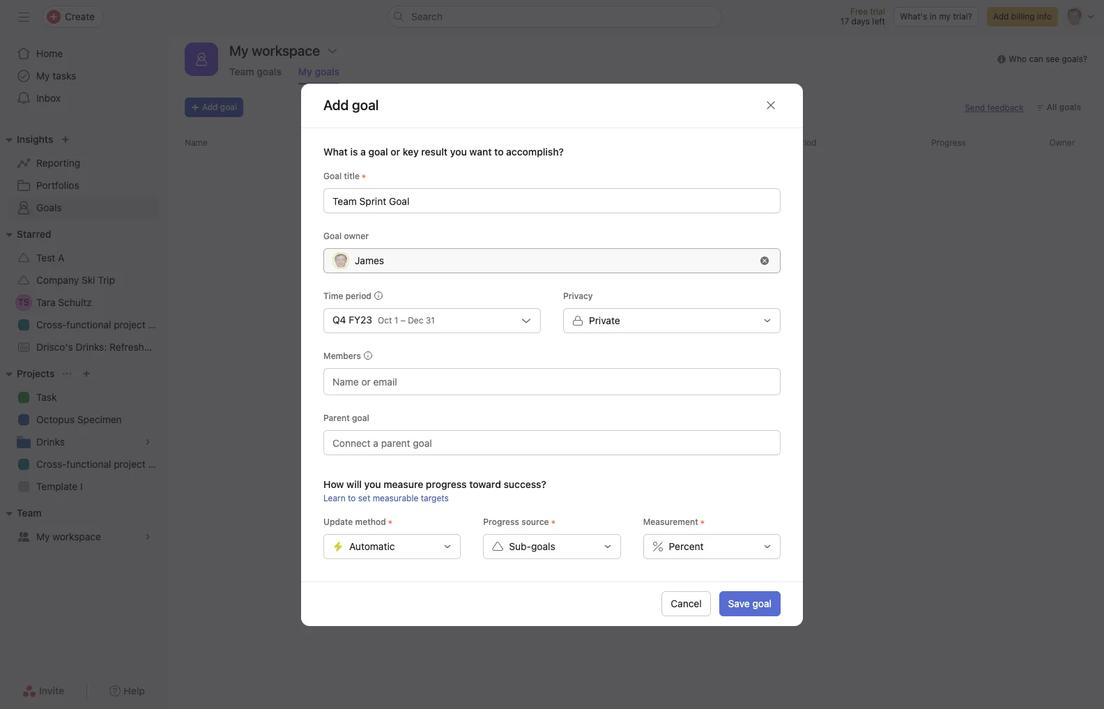 Task type: vqa. For each thing, say whether or not it's contained in the screenshot.


Task type: locate. For each thing, give the bounding box(es) containing it.
cross-functional project plan up drinks:
[[36, 319, 167, 331]]

my inside my workspace link
[[36, 531, 50, 543]]

plan inside starred element
[[148, 319, 167, 331]]

add billing info
[[994, 11, 1052, 22]]

you
[[450, 145, 467, 157], [680, 359, 698, 372], [364, 478, 381, 490]]

goal for goal title
[[324, 171, 342, 181]]

1 cross-functional project plan from the top
[[36, 319, 167, 331]]

my inside my goals link
[[298, 66, 312, 77]]

1 vertical spatial time period
[[324, 290, 372, 301]]

goals
[[257, 66, 282, 77], [315, 66, 340, 77], [531, 540, 556, 552]]

search button
[[388, 6, 723, 28]]

progress up the sub- on the left bottom
[[484, 516, 519, 527]]

time
[[770, 137, 789, 148], [324, 290, 343, 301]]

1 cross- from the top
[[36, 319, 67, 331]]

0 vertical spatial functional
[[67, 319, 111, 331]]

add inside add billing info button
[[994, 11, 1009, 22]]

2 vertical spatial plan
[[148, 458, 167, 470]]

my down my workspace on the left of page
[[298, 66, 312, 77]]

goals down source
[[531, 540, 556, 552]]

goals for team goals
[[257, 66, 282, 77]]

1 horizontal spatial add
[[492, 359, 513, 372]]

drisco's drinks: refreshment recommendation
[[36, 341, 248, 353]]

can
[[1030, 54, 1044, 64]]

cross-functional project plan inside starred element
[[36, 319, 167, 331]]

to left achieve.
[[725, 359, 736, 372]]

2 vertical spatial add
[[492, 359, 513, 372]]

dec
[[408, 315, 424, 325]]

1 vertical spatial progress
[[484, 516, 519, 527]]

my workspace
[[229, 43, 320, 59]]

privacy
[[563, 290, 593, 301]]

what's in my trial? button
[[894, 7, 979, 27]]

send feedback
[[965, 102, 1024, 113]]

1 vertical spatial you
[[680, 359, 698, 372]]

team inside dropdown button
[[17, 507, 42, 519]]

project for drinks:
[[114, 319, 146, 331]]

0 vertical spatial period
[[792, 137, 817, 148]]

goals inside dropdown button
[[531, 540, 556, 552]]

cross-functional project plan for i
[[36, 458, 167, 470]]

0 vertical spatial time period
[[770, 137, 817, 148]]

2 horizontal spatial required image
[[549, 518, 558, 526]]

functional inside starred element
[[67, 319, 111, 331]]

1
[[395, 315, 398, 325]]

save goal
[[729, 598, 772, 610]]

tara
[[36, 296, 56, 308]]

schultz
[[58, 296, 92, 308]]

goal down 'team goals' link
[[220, 102, 237, 112]]

0 vertical spatial goal
[[324, 171, 342, 181]]

team for team
[[17, 507, 42, 519]]

0 horizontal spatial a
[[361, 145, 366, 157]]

0 vertical spatial add
[[994, 11, 1009, 22]]

1 horizontal spatial a
[[516, 359, 522, 372]]

time period down close this dialog image
[[770, 137, 817, 148]]

search list box
[[388, 6, 723, 28]]

team down template
[[17, 507, 42, 519]]

0 horizontal spatial to
[[348, 493, 356, 503]]

1 vertical spatial add
[[202, 102, 218, 112]]

to left set
[[348, 493, 356, 503]]

you right what
[[680, 359, 698, 372]]

2 vertical spatial you
[[364, 478, 381, 490]]

you left want
[[450, 145, 467, 157]]

functional up drinks:
[[67, 319, 111, 331]]

global element
[[0, 34, 167, 118]]

goal title
[[324, 171, 360, 181]]

learn to set measurable targets link
[[324, 493, 449, 503]]

knows
[[617, 359, 650, 372]]

a right is
[[361, 145, 366, 157]]

1 vertical spatial period
[[346, 290, 372, 301]]

1 vertical spatial cross-functional project plan
[[36, 458, 167, 470]]

1 project from the top
[[114, 319, 146, 331]]

ja
[[336, 255, 346, 265]]

you up set
[[364, 478, 381, 490]]

plan inside projects element
[[148, 458, 167, 470]]

my inside my tasks link
[[36, 70, 50, 82]]

0 horizontal spatial team
[[17, 507, 42, 519]]

cross-functional project plan link inside projects element
[[8, 453, 167, 476]]

required image
[[699, 518, 707, 526]]

1 vertical spatial goal
[[324, 230, 342, 241]]

drinks:
[[76, 341, 107, 353]]

my for my workspace
[[36, 531, 50, 543]]

functional for drinks:
[[67, 319, 111, 331]]

0 vertical spatial progress
[[932, 137, 967, 148]]

required image
[[360, 172, 368, 180], [386, 518, 395, 526], [549, 518, 558, 526]]

inbox
[[36, 92, 61, 104]]

0 horizontal spatial add
[[202, 102, 218, 112]]

1 vertical spatial functional
[[67, 458, 111, 470]]

2 goal from the top
[[324, 230, 342, 241]]

projects element
[[0, 361, 167, 501]]

projects
[[17, 368, 55, 379]]

0 vertical spatial cross-
[[36, 319, 67, 331]]

1 functional from the top
[[67, 319, 111, 331]]

0 vertical spatial plan
[[148, 319, 167, 331]]

cancel
[[671, 598, 702, 610]]

goal right 'parent'
[[352, 413, 369, 423]]

1 horizontal spatial required image
[[386, 518, 395, 526]]

time up q4
[[324, 290, 343, 301]]

octopus
[[36, 414, 75, 425]]

Enter goal name text field
[[324, 188, 781, 213]]

0 vertical spatial cross-functional project plan link
[[8, 314, 167, 336]]

0 vertical spatial team
[[229, 66, 254, 77]]

goal for goal owner
[[324, 230, 342, 241]]

result
[[422, 145, 448, 157]]

cross-functional project plan link up drinks:
[[8, 314, 167, 336]]

add for add billing info
[[994, 11, 1009, 22]]

1 goal from the top
[[324, 171, 342, 181]]

cross-functional project plan link for drinks:
[[8, 314, 167, 336]]

to
[[725, 359, 736, 372], [348, 493, 356, 503]]

parent goal
[[324, 413, 369, 423]]

trip
[[98, 274, 115, 286]]

add left so
[[492, 359, 513, 372]]

0 horizontal spatial required image
[[360, 172, 368, 180]]

automatic button
[[324, 534, 461, 559]]

functional down drinks link
[[67, 458, 111, 470]]

cross- up drisco's
[[36, 319, 67, 331]]

goal for save goal
[[753, 598, 772, 610]]

2 horizontal spatial add
[[994, 11, 1009, 22]]

owner
[[344, 230, 369, 241]]

2 cross-functional project plan link from the top
[[8, 453, 167, 476]]

add up name at the top
[[202, 102, 218, 112]]

who can see goals?
[[1009, 54, 1088, 64]]

private
[[589, 314, 620, 326]]

cross- for drinks
[[36, 458, 67, 470]]

1 horizontal spatial team
[[229, 66, 254, 77]]

my tasks link
[[8, 65, 159, 87]]

team for team goals
[[229, 66, 254, 77]]

a left so
[[516, 359, 522, 372]]

insights
[[17, 133, 53, 145]]

functional inside projects element
[[67, 458, 111, 470]]

cross- inside projects element
[[36, 458, 67, 470]]

goals down my workspace on the left of page
[[257, 66, 282, 77]]

remove image
[[761, 256, 769, 265]]

2 horizontal spatial goals
[[531, 540, 556, 552]]

goals up add goal
[[315, 66, 340, 77]]

time period
[[770, 137, 817, 148], [324, 290, 372, 301]]

cross-functional project plan
[[36, 319, 167, 331], [36, 458, 167, 470]]

drisco's drinks: refreshment recommendation link
[[8, 336, 248, 358]]

what
[[652, 359, 677, 372]]

1 cross-functional project plan link from the top
[[8, 314, 167, 336]]

1 vertical spatial time
[[324, 290, 343, 301]]

1 vertical spatial team
[[17, 507, 42, 519]]

cross-functional project plan inside projects element
[[36, 458, 167, 470]]

progress down send
[[932, 137, 967, 148]]

goal right save
[[753, 598, 772, 610]]

cancel button
[[662, 591, 711, 616]]

progress source
[[484, 516, 549, 527]]

tasks
[[53, 70, 76, 82]]

home link
[[8, 43, 159, 65]]

goal left or
[[369, 145, 388, 157]]

james
[[355, 254, 384, 266]]

project inside starred element
[[114, 319, 146, 331]]

required image for sub-goals
[[549, 518, 558, 526]]

goals for sub-goals
[[531, 540, 556, 552]]

you don't own any goals yet
[[534, 325, 739, 345]]

team down my workspace on the left of page
[[229, 66, 254, 77]]

0 horizontal spatial time
[[324, 290, 343, 301]]

2 functional from the top
[[67, 458, 111, 470]]

measurement
[[643, 516, 699, 527]]

0 horizontal spatial time period
[[324, 290, 372, 301]]

1 horizontal spatial you
[[450, 145, 467, 157]]

2 project from the top
[[114, 458, 146, 470]]

my left tasks
[[36, 70, 50, 82]]

0 vertical spatial you
[[450, 145, 467, 157]]

time down close this dialog image
[[770, 137, 789, 148]]

0 vertical spatial to
[[725, 359, 736, 372]]

cross- for tara schultz
[[36, 319, 67, 331]]

task
[[36, 391, 57, 403]]

my down "team" dropdown button
[[36, 531, 50, 543]]

time period up q4
[[324, 290, 372, 301]]

31
[[426, 315, 435, 325]]

project down drinks link
[[114, 458, 146, 470]]

goal left owner
[[324, 230, 342, 241]]

or
[[391, 145, 400, 157]]

1 horizontal spatial time period
[[770, 137, 817, 148]]

parent
[[324, 413, 350, 423]]

1 vertical spatial project
[[114, 458, 146, 470]]

0 vertical spatial time
[[770, 137, 789, 148]]

cross-functional project plan for drinks:
[[36, 319, 167, 331]]

0 horizontal spatial you
[[364, 478, 381, 490]]

team
[[229, 66, 254, 77], [17, 507, 42, 519]]

cross-functional project plan down drinks link
[[36, 458, 167, 470]]

see
[[1046, 54, 1060, 64]]

workspace
[[53, 531, 101, 543]]

0 horizontal spatial goals
[[257, 66, 282, 77]]

cross-functional project plan link up i
[[8, 453, 167, 476]]

cross-functional project plan link for i
[[8, 453, 167, 476]]

0 vertical spatial cross-functional project plan
[[36, 319, 167, 331]]

your
[[564, 359, 586, 372]]

my for my goals
[[298, 66, 312, 77]]

progress for progress source
[[484, 516, 519, 527]]

0 vertical spatial project
[[114, 319, 146, 331]]

sub-goals button
[[484, 534, 621, 559]]

sub-
[[509, 540, 531, 552]]

free
[[851, 6, 868, 17]]

tara schultz
[[36, 296, 92, 308]]

plan for company ski trip
[[148, 319, 167, 331]]

1 vertical spatial to
[[348, 493, 356, 503]]

add inside 'add goal' button
[[202, 102, 218, 112]]

targets
[[421, 493, 449, 503]]

add a goal so your team knows what you plan to achieve.
[[492, 359, 780, 372]]

octopus specimen
[[36, 414, 122, 425]]

goals yet
[[672, 325, 739, 345]]

2 cross-functional project plan from the top
[[36, 458, 167, 470]]

what is a goal or key result you want to accomplish?
[[324, 145, 564, 157]]

2 cross- from the top
[[36, 458, 67, 470]]

progress
[[426, 478, 467, 490]]

1 vertical spatial cross-
[[36, 458, 67, 470]]

goal left title
[[324, 171, 342, 181]]

learn
[[324, 493, 346, 503]]

you inside how will you measure progress toward success? learn to set measurable targets
[[364, 478, 381, 490]]

cross-functional project plan link
[[8, 314, 167, 336], [8, 453, 167, 476]]

template
[[36, 481, 78, 492]]

1 vertical spatial a
[[516, 359, 522, 372]]

project up drisco's drinks: refreshment recommendation "link"
[[114, 319, 146, 331]]

my for my tasks
[[36, 70, 50, 82]]

drisco's
[[36, 341, 73, 353]]

1 vertical spatial cross-functional project plan link
[[8, 453, 167, 476]]

cross- down 'drinks'
[[36, 458, 67, 470]]

add left billing
[[994, 11, 1009, 22]]

goal for add goal
[[220, 102, 237, 112]]

1 horizontal spatial to
[[725, 359, 736, 372]]

1 horizontal spatial progress
[[932, 137, 967, 148]]

1 horizontal spatial period
[[792, 137, 817, 148]]

insights button
[[0, 131, 53, 148]]

1 horizontal spatial time
[[770, 137, 789, 148]]

0 horizontal spatial progress
[[484, 516, 519, 527]]

title
[[344, 171, 360, 181]]

cross- inside starred element
[[36, 319, 67, 331]]

1 horizontal spatial goals
[[315, 66, 340, 77]]



Task type: describe. For each thing, give the bounding box(es) containing it.
goals?
[[1062, 54, 1088, 64]]

teams element
[[0, 501, 167, 551]]

company ski trip
[[36, 274, 115, 286]]

billing
[[1012, 11, 1035, 22]]

toward success?
[[469, 478, 547, 490]]

how
[[324, 478, 344, 490]]

company
[[36, 274, 79, 286]]

automatic
[[349, 540, 395, 552]]

goal owner
[[324, 230, 369, 241]]

1 vertical spatial plan
[[701, 359, 723, 372]]

want
[[470, 145, 492, 157]]

refreshment
[[110, 341, 167, 353]]

specimen
[[77, 414, 122, 425]]

functional for i
[[67, 458, 111, 470]]

task link
[[8, 386, 159, 409]]

my
[[939, 11, 951, 22]]

update
[[324, 516, 353, 527]]

reporting link
[[8, 152, 159, 174]]

you
[[534, 325, 561, 345]]

starred
[[17, 228, 51, 240]]

oct
[[378, 315, 392, 325]]

ts
[[18, 297, 29, 308]]

days
[[852, 16, 870, 27]]

drinks
[[36, 436, 65, 448]]

what
[[324, 145, 348, 157]]

left
[[873, 16, 886, 27]]

members
[[324, 350, 361, 361]]

invite button
[[13, 679, 73, 704]]

test a link
[[8, 247, 159, 269]]

0 horizontal spatial period
[[346, 290, 372, 301]]

my tasks
[[36, 70, 76, 82]]

measure
[[384, 478, 424, 490]]

goals
[[36, 202, 62, 213]]

invite
[[39, 685, 64, 697]]

goal for parent goal
[[352, 413, 369, 423]]

i
[[80, 481, 83, 492]]

feedback
[[988, 102, 1024, 113]]

info
[[1038, 11, 1052, 22]]

test
[[36, 252, 55, 264]]

progress for progress
[[932, 137, 967, 148]]

add goal button
[[185, 98, 243, 117]]

portfolios link
[[8, 174, 159, 197]]

recommendation
[[170, 341, 248, 353]]

my goals link
[[298, 66, 340, 84]]

project for i
[[114, 458, 146, 470]]

don't
[[565, 325, 603, 345]]

insights element
[[0, 127, 167, 222]]

company ski trip link
[[8, 269, 159, 292]]

so
[[549, 359, 561, 372]]

required image for automatic
[[386, 518, 395, 526]]

team goals link
[[229, 66, 282, 84]]

drinks link
[[8, 431, 159, 453]]

sub-goals
[[509, 540, 556, 552]]

percent
[[669, 540, 704, 552]]

what's
[[900, 11, 928, 22]]

q4 fy23 oct 1 – dec 31
[[333, 313, 435, 325]]

goals for my goals
[[315, 66, 340, 77]]

private button
[[563, 308, 781, 333]]

q4
[[333, 313, 346, 325]]

send feedback link
[[965, 101, 1024, 114]]

starred element
[[0, 222, 248, 361]]

trial?
[[954, 11, 973, 22]]

send
[[965, 102, 985, 113]]

add for add a goal so your team knows what you plan to achieve.
[[492, 359, 513, 372]]

template i
[[36, 481, 83, 492]]

Name or email text field
[[333, 373, 408, 389]]

set
[[358, 493, 371, 503]]

save goal button
[[719, 591, 781, 616]]

method
[[355, 516, 386, 527]]

measurable
[[373, 493, 419, 503]]

to inside how will you measure progress toward success? learn to set measurable targets
[[348, 493, 356, 503]]

own
[[607, 325, 638, 345]]

update method
[[324, 516, 386, 527]]

add billing info button
[[987, 7, 1059, 27]]

how will you measure progress toward success? learn to set measurable targets
[[324, 478, 547, 503]]

name
[[185, 137, 208, 148]]

hide sidebar image
[[18, 11, 29, 22]]

is
[[350, 145, 358, 157]]

close this dialog image
[[766, 100, 777, 111]]

Connect a parent goal text field
[[324, 430, 781, 455]]

what's in my trial?
[[900, 11, 973, 22]]

goal left so
[[524, 359, 546, 372]]

portfolios
[[36, 179, 79, 191]]

reporting
[[36, 157, 80, 169]]

any
[[642, 325, 669, 345]]

team
[[589, 359, 614, 372]]

trial
[[871, 6, 886, 17]]

my workspace
[[36, 531, 101, 543]]

owner
[[1050, 137, 1076, 148]]

percent button
[[643, 534, 781, 559]]

–
[[401, 315, 406, 325]]

0 vertical spatial a
[[361, 145, 366, 157]]

team button
[[0, 505, 42, 522]]

octopus specimen link
[[8, 409, 159, 431]]

2 horizontal spatial you
[[680, 359, 698, 372]]

plan for octopus specimen
[[148, 458, 167, 470]]

key
[[403, 145, 419, 157]]

add for add goal
[[202, 102, 218, 112]]



